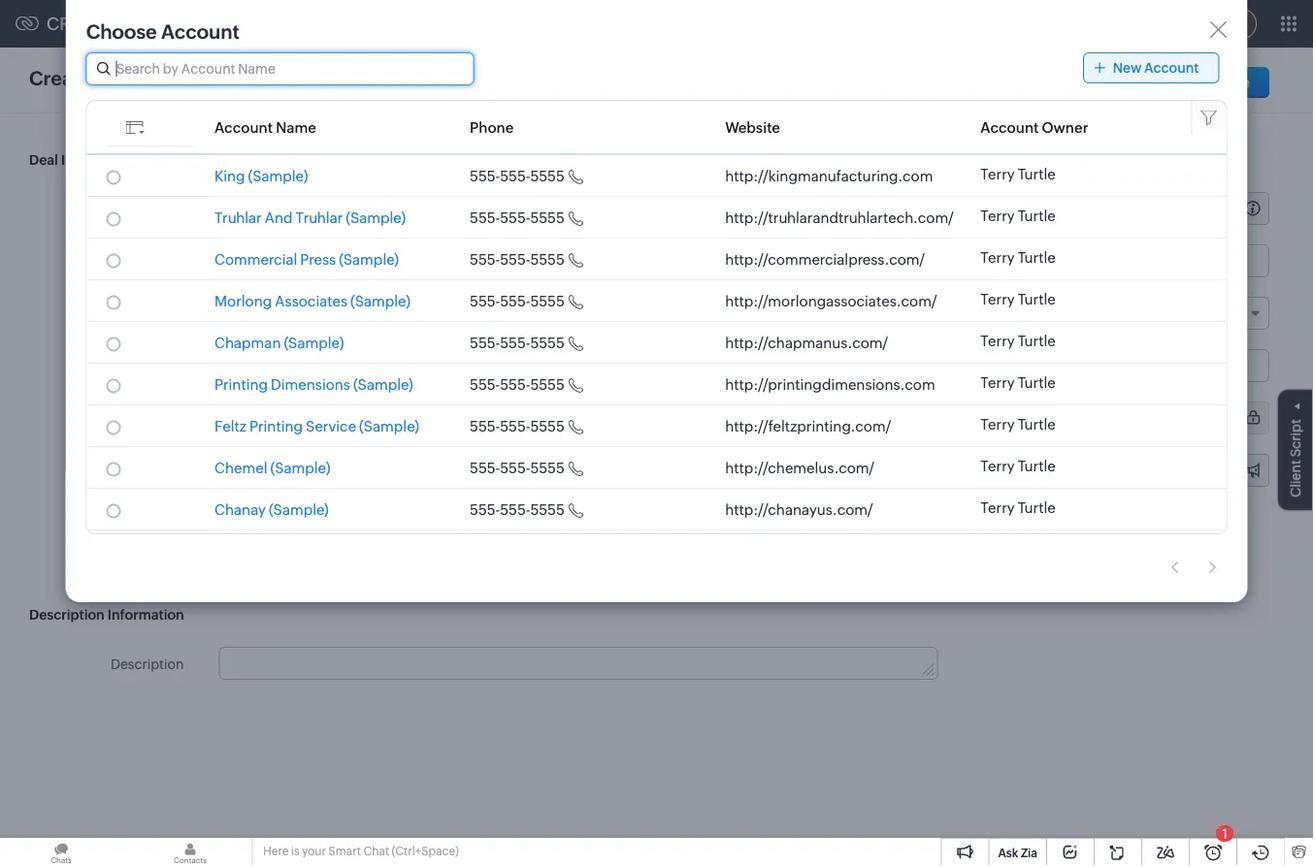 Task type: vqa. For each thing, say whether or not it's contained in the screenshot.


Task type: describe. For each thing, give the bounding box(es) containing it.
chanay
[[214, 502, 266, 519]]

(sample) down chemel (sample) link at the bottom left of page
[[269, 502, 329, 519]]

0 vertical spatial printing
[[214, 376, 268, 393]]

account up king
[[214, 119, 273, 136]]

555-555-5555 for feltz printing service (sample)
[[470, 418, 565, 435]]

leads
[[179, 16, 216, 32]]

ask
[[998, 847, 1019, 860]]

deal owner
[[110, 201, 184, 217]]

save and new
[[1083, 75, 1172, 90]]

terry turtle for http://chanayus.com/
[[981, 500, 1056, 517]]

terry turtle for http://truhlarandtruhlartech.com/
[[981, 208, 1056, 225]]

chats image
[[0, 839, 122, 866]]

is
[[291, 845, 300, 859]]

client
[[1288, 460, 1304, 498]]

chapman (sample)
[[214, 335, 344, 352]]

service
[[306, 418, 356, 435]]

http://chemelus.com/
[[725, 460, 875, 477]]

commercial press (sample) link
[[214, 251, 399, 268]]

terry for http://feltzprinting.com/
[[981, 416, 1015, 433]]

morlong
[[214, 293, 272, 310]]

name down deal owner
[[147, 254, 184, 269]]

cancel
[[990, 75, 1035, 90]]

commercial
[[214, 251, 297, 268]]

terry for http://morlongassociates.com/
[[981, 291, 1015, 308]]

chapman
[[214, 335, 281, 352]]

5555 for http://truhlarandtruhlartech.com/
[[530, 209, 565, 226]]

choose
[[86, 20, 157, 43]]

5555 for http://chanayus.com/
[[530, 502, 565, 519]]

feltz printing service (sample)
[[214, 418, 419, 435]]

terry for http://printingdimensions.com
[[981, 375, 1015, 392]]

turtle for http://truhlarandtruhlartech.com/
[[1018, 208, 1056, 225]]

turtle for http://morlongassociates.com/
[[1018, 291, 1056, 308]]

deal for deal name
[[116, 254, 144, 269]]

(sample) up printing dimensions (sample) link
[[284, 335, 344, 352]]

http://kingmanufacturing.com
[[725, 168, 933, 185]]

contacts
[[247, 16, 305, 32]]

turtle for http://commercialpress.com/
[[1018, 249, 1056, 266]]

0 horizontal spatial new
[[1113, 60, 1142, 76]]

(ctrl+space)
[[392, 845, 459, 859]]

new account
[[1113, 60, 1199, 76]]

terry turtle for http://morlongassociates.com/
[[981, 291, 1056, 308]]

phone
[[470, 119, 514, 136]]

contacts link
[[232, 0, 320, 47]]

(sample) up commercial press (sample) link
[[346, 209, 406, 226]]

dimensions
[[271, 376, 350, 393]]

commercial press (sample)
[[214, 251, 399, 268]]

deal for deal information
[[29, 152, 58, 168]]

client script
[[1288, 420, 1304, 498]]

http://feltzprinting.com/
[[725, 418, 891, 435]]

choose account
[[86, 20, 240, 43]]

1 truhlar from the left
[[214, 209, 262, 226]]

zia
[[1021, 847, 1038, 860]]

555-555-5555 for printing dimensions (sample)
[[470, 376, 565, 393]]

deal name
[[116, 254, 184, 269]]

edit page layout link
[[146, 70, 250, 86]]

chemel
[[214, 460, 267, 477]]

campaign source
[[743, 464, 856, 479]]

create
[[29, 67, 91, 89]]

2 truhlar from the left
[[296, 209, 343, 226]]

description information
[[29, 608, 184, 623]]

type
[[153, 359, 184, 374]]

turtle for http://chemelus.com/
[[1018, 458, 1056, 475]]

555-555-5555 for chemel (sample)
[[470, 460, 565, 477]]

crm link
[[16, 14, 86, 34]]

king (sample) link
[[214, 168, 308, 185]]

cancel button
[[969, 67, 1055, 98]]

(sample) up service on the left
[[353, 376, 413, 393]]

terry for http://kingmanufacturing.com
[[981, 166, 1015, 183]]

here
[[263, 845, 289, 859]]

associates
[[275, 293, 348, 310]]

account down cancel button
[[981, 119, 1039, 136]]

Search by Account Name text field
[[87, 53, 473, 84]]

information for deal information
[[61, 152, 138, 168]]

chanay (sample)
[[214, 502, 329, 519]]

turtle for http://chapmanus.com/
[[1018, 333, 1056, 350]]

truhlar and truhlar (sample) link
[[214, 209, 406, 226]]

source for campaign source
[[811, 464, 856, 479]]

(sample) up and
[[248, 168, 308, 185]]

press
[[300, 251, 336, 268]]

1 vertical spatial printing
[[249, 418, 303, 435]]

555-555-5555 for morlong associates (sample)
[[470, 293, 565, 310]]

5555 for http://printingdimensions.com
[[530, 376, 565, 393]]

5555 for http://chapmanus.com/
[[530, 335, 565, 352]]

chat
[[363, 845, 389, 859]]

http://bentonus.com/
[[725, 543, 874, 560]]

printing dimensions (sample) link
[[214, 376, 413, 393]]

5555 for http://morlongassociates.com/
[[530, 293, 565, 310]]

http://truhlarandtruhlartech.com/
[[725, 209, 954, 226]]

http://chapmanus.com/
[[725, 335, 888, 352]]

chapman (sample) link
[[214, 335, 344, 352]]

name up type
[[147, 306, 184, 322]]

description for description
[[111, 657, 184, 672]]

555-555-5555 for chapman (sample)
[[470, 335, 565, 352]]

create deal edit page layout
[[29, 67, 250, 89]]

printing dimensions (sample)
[[214, 376, 413, 393]]

probability
[[767, 359, 834, 374]]

feltz printing service (sample) link
[[214, 418, 419, 435]]

terry turtle for http://kingmanufacturing.com
[[981, 166, 1056, 183]]

here is your smart chat (ctrl+space)
[[263, 845, 459, 859]]

(sample) right 'associates'
[[351, 293, 411, 310]]

555-555-5555 for king (sample)
[[470, 168, 565, 185]]

contact name
[[93, 516, 184, 531]]

http://chanayus.com/
[[725, 502, 873, 519]]

save and new button
[[1063, 67, 1193, 98]]



Task type: locate. For each thing, give the bounding box(es) containing it.
owner down cancel button
[[1042, 119, 1089, 136]]

chemel (sample)
[[214, 460, 330, 477]]

owner for account owner
[[1042, 119, 1089, 136]]

account right and
[[1145, 60, 1199, 76]]

source down http://feltzprinting.com/ at the right of page
[[811, 464, 856, 479]]

probability (%)
[[767, 359, 856, 374]]

0 horizontal spatial truhlar
[[214, 209, 262, 226]]

name up king (sample) link
[[276, 119, 316, 136]]

7 5555 from the top
[[530, 418, 565, 435]]

save button
[[1200, 67, 1270, 98]]

1 horizontal spatial description
[[111, 657, 184, 672]]

8 terry from the top
[[981, 458, 1015, 475]]

smart
[[328, 845, 361, 859]]

truhlar
[[214, 209, 262, 226], [296, 209, 343, 226]]

http://morlongassociates.com/
[[725, 293, 937, 310]]

9 555-555-5555 from the top
[[470, 502, 565, 519]]

555-555-5555
[[470, 168, 565, 185], [470, 209, 565, 226], [470, 251, 565, 268], [470, 293, 565, 310], [470, 335, 565, 352], [470, 376, 565, 393], [470, 418, 565, 435], [470, 460, 565, 477], [470, 502, 565, 519]]

terry for http://truhlarandtruhlartech.com/
[[981, 208, 1015, 225]]

6 555-555-5555 from the top
[[470, 376, 565, 393]]

home
[[109, 16, 148, 32]]

0 vertical spatial description
[[29, 608, 105, 623]]

morlong associates (sample)
[[214, 293, 411, 310]]

1
[[1222, 827, 1228, 842]]

account
[[161, 20, 240, 43], [1145, 60, 1199, 76], [214, 119, 273, 136], [981, 119, 1039, 136], [90, 306, 144, 322]]

1 horizontal spatial source
[[811, 464, 856, 479]]

name right contact on the bottom left of the page
[[147, 516, 184, 531]]

4 5555 from the top
[[530, 293, 565, 310]]

turtle for http://kingmanufacturing.com
[[1018, 166, 1056, 183]]

description
[[29, 608, 105, 623], [111, 657, 184, 672]]

chanay (sample) link
[[214, 502, 329, 519]]

terry for http://commercialpress.com/
[[981, 249, 1015, 266]]

terry
[[981, 166, 1015, 183], [981, 208, 1015, 225], [981, 249, 1015, 266], [981, 291, 1015, 308], [981, 333, 1015, 350], [981, 375, 1015, 392], [981, 416, 1015, 433], [981, 458, 1015, 475], [981, 500, 1015, 517]]

account name down 'deal name'
[[90, 306, 184, 322]]

5 555-555-5555 from the top
[[470, 335, 565, 352]]

printing up 'chemel (sample)'
[[249, 418, 303, 435]]

5555 for http://feltzprinting.com/
[[530, 418, 565, 435]]

0 vertical spatial information
[[61, 152, 138, 168]]

8 turtle from the top
[[1018, 458, 1056, 475]]

description for description information
[[29, 608, 105, 623]]

deal left edit
[[95, 67, 137, 89]]

7 terry turtle from the top
[[981, 416, 1056, 433]]

account owner
[[981, 119, 1089, 136]]

lead source
[[105, 464, 184, 479]]

http://printingdimensions.com
[[725, 376, 935, 393]]

information up deal owner
[[61, 152, 138, 168]]

1 source from the left
[[139, 464, 184, 479]]

home link
[[94, 0, 163, 47]]

6 turtle from the top
[[1018, 375, 1056, 392]]

turtle for http://printingdimensions.com
[[1018, 375, 1056, 392]]

and
[[1116, 75, 1141, 90]]

website
[[725, 119, 780, 136]]

account name up king (sample)
[[214, 119, 316, 136]]

terry turtle for http://chemelus.com/
[[981, 458, 1056, 475]]

feltz
[[214, 418, 247, 435]]

0 horizontal spatial owner
[[141, 201, 184, 217]]

closing date
[[776, 254, 856, 269]]

1 terry turtle from the top
[[981, 166, 1056, 183]]

account up edit page layout "link"
[[161, 20, 240, 43]]

next step
[[122, 411, 184, 427]]

deal
[[95, 67, 137, 89], [29, 152, 58, 168], [110, 201, 138, 217], [116, 254, 144, 269]]

contact
[[93, 516, 144, 531]]

information
[[61, 152, 138, 168], [108, 608, 184, 623]]

2 source from the left
[[811, 464, 856, 479]]

1 save from the left
[[1083, 75, 1114, 90]]

None text field
[[219, 402, 597, 435], [220, 648, 937, 679], [219, 402, 597, 435], [220, 648, 937, 679]]

next
[[122, 411, 152, 427]]

(sample)
[[248, 168, 308, 185], [346, 209, 406, 226], [339, 251, 399, 268], [351, 293, 411, 310], [284, 335, 344, 352], [353, 376, 413, 393], [359, 418, 419, 435], [270, 460, 330, 477], [269, 502, 329, 519]]

information down 'contact name'
[[108, 608, 184, 623]]

9 terry from the top
[[981, 500, 1015, 517]]

turtle for http://chanayus.com/
[[1018, 500, 1056, 517]]

step
[[154, 411, 184, 427]]

campaign
[[743, 464, 809, 479]]

leads link
[[163, 0, 232, 47]]

chemel (sample) link
[[214, 460, 330, 477]]

2 turtle from the top
[[1018, 208, 1056, 225]]

2 555-555-5555 from the top
[[470, 209, 565, 226]]

save
[[1083, 75, 1114, 90], [1220, 75, 1250, 90]]

owner for deal owner
[[141, 201, 184, 217]]

deal information
[[29, 152, 138, 168]]

crm
[[47, 14, 86, 34]]

4 555-555-5555 from the top
[[470, 293, 565, 310]]

1 horizontal spatial save
[[1220, 75, 1250, 90]]

your
[[302, 845, 326, 859]]

source for lead source
[[139, 464, 184, 479]]

morlong associates (sample) link
[[214, 293, 411, 310]]

navigation
[[1161, 554, 1227, 582]]

555-555-5555 for commercial press (sample)
[[470, 251, 565, 268]]

terry turtle for http://commercialpress.com/
[[981, 249, 1056, 266]]

7 555-555-5555 from the top
[[470, 418, 565, 435]]

4 turtle from the top
[[1018, 291, 1056, 308]]

(sample) right press on the top left
[[339, 251, 399, 268]]

1 5555 from the top
[[530, 168, 565, 185]]

terry for http://chapmanus.com/
[[981, 333, 1015, 350]]

3 555-555-5555 from the top
[[470, 251, 565, 268]]

page
[[174, 70, 205, 86]]

7 terry from the top
[[981, 416, 1015, 433]]

contacts image
[[129, 839, 251, 866]]

terry for http://chanayus.com/
[[981, 500, 1015, 517]]

deal for deal owner
[[110, 201, 138, 217]]

save right new account at the top of page
[[1220, 75, 1250, 90]]

555-
[[470, 168, 500, 185], [500, 168, 530, 185], [470, 209, 500, 226], [500, 209, 530, 226], [470, 251, 500, 268], [500, 251, 530, 268], [470, 293, 500, 310], [500, 293, 530, 310], [470, 335, 500, 352], [500, 335, 530, 352], [470, 376, 500, 393], [500, 376, 530, 393], [470, 418, 500, 435], [500, 418, 530, 435], [470, 460, 500, 477], [500, 460, 530, 477], [470, 502, 500, 519], [500, 502, 530, 519]]

MMM D, YYYY text field
[[891, 245, 1270, 278]]

9 terry turtle from the top
[[981, 500, 1056, 517]]

555-555-5555 for chanay (sample)
[[470, 502, 565, 519]]

3 5555 from the top
[[530, 251, 565, 268]]

(sample) down feltz printing service (sample)
[[270, 460, 330, 477]]

8 terry turtle from the top
[[981, 458, 1056, 475]]

stage
[[819, 306, 856, 322]]

edit
[[146, 70, 171, 86]]

5 5555 from the top
[[530, 335, 565, 352]]

555-555-5555 for truhlar and truhlar (sample)
[[470, 209, 565, 226]]

8 5555 from the top
[[530, 460, 565, 477]]

1 terry from the top
[[981, 166, 1015, 183]]

and
[[265, 209, 293, 226]]

4 terry from the top
[[981, 291, 1015, 308]]

script
[[1288, 420, 1304, 458]]

0 horizontal spatial description
[[29, 608, 105, 623]]

owner up 'deal name'
[[141, 201, 184, 217]]

5 terry from the top
[[981, 333, 1015, 350]]

truhlar right and
[[296, 209, 343, 226]]

save for save
[[1220, 75, 1250, 90]]

truhlar left and
[[214, 209, 262, 226]]

1 horizontal spatial new
[[1143, 75, 1172, 90]]

terry turtle for http://chapmanus.com/
[[981, 333, 1056, 350]]

0 horizontal spatial source
[[139, 464, 184, 479]]

5 turtle from the top
[[1018, 333, 1056, 350]]

deal down create at the top left
[[29, 152, 58, 168]]

3 terry turtle from the top
[[981, 249, 1056, 266]]

2 terry turtle from the top
[[981, 208, 1056, 225]]

5 terry turtle from the top
[[981, 333, 1056, 350]]

1 horizontal spatial truhlar
[[296, 209, 343, 226]]

account down 'deal name'
[[90, 306, 144, 322]]

2 terry from the top
[[981, 208, 1015, 225]]

terry turtle for http://printingdimensions.com
[[981, 375, 1056, 392]]

1 vertical spatial information
[[108, 608, 184, 623]]

0 vertical spatial owner
[[1042, 119, 1089, 136]]

layout
[[208, 70, 250, 86]]

truhlar and truhlar (sample)
[[214, 209, 406, 226]]

source
[[139, 464, 184, 479], [811, 464, 856, 479]]

king (sample)
[[214, 168, 308, 185]]

0 vertical spatial account name
[[214, 119, 316, 136]]

(%)
[[837, 359, 856, 374]]

3 terry from the top
[[981, 249, 1015, 266]]

1 horizontal spatial owner
[[1042, 119, 1089, 136]]

5555 for http://chemelus.com/
[[530, 460, 565, 477]]

1 555-555-5555 from the top
[[470, 168, 565, 185]]

information for description information
[[108, 608, 184, 623]]

amount
[[805, 201, 856, 217]]

terry turtle for http://feltzprinting.com/
[[981, 416, 1056, 433]]

new inside save and new button
[[1143, 75, 1172, 90]]

2 save from the left
[[1220, 75, 1250, 90]]

printing down chapman at the top of the page
[[214, 376, 268, 393]]

2 5555 from the top
[[530, 209, 565, 226]]

terry for http://chemelus.com/
[[981, 458, 1015, 475]]

save left and
[[1083, 75, 1114, 90]]

3 turtle from the top
[[1018, 249, 1056, 266]]

9 5555 from the top
[[530, 502, 565, 519]]

1 turtle from the top
[[1018, 166, 1056, 183]]

deal down deal owner
[[116, 254, 144, 269]]

5555 for http://commercialpress.com/
[[530, 251, 565, 268]]

new
[[1113, 60, 1142, 76], [1143, 75, 1172, 90]]

1 horizontal spatial account name
[[214, 119, 316, 136]]

king
[[214, 168, 245, 185]]

http://commercialpress.com/
[[725, 251, 925, 268]]

6 terry from the top
[[981, 375, 1015, 392]]

1 vertical spatial description
[[111, 657, 184, 672]]

(sample) right service on the left
[[359, 418, 419, 435]]

5555
[[530, 168, 565, 185], [530, 209, 565, 226], [530, 251, 565, 268], [530, 293, 565, 310], [530, 335, 565, 352], [530, 376, 565, 393], [530, 418, 565, 435], [530, 460, 565, 477], [530, 502, 565, 519]]

turtle
[[1018, 166, 1056, 183], [1018, 208, 1056, 225], [1018, 249, 1056, 266], [1018, 291, 1056, 308], [1018, 333, 1056, 350], [1018, 375, 1056, 392], [1018, 416, 1056, 433], [1018, 458, 1056, 475], [1018, 500, 1056, 517]]

None text field
[[913, 193, 1269, 224], [219, 245, 597, 278], [891, 349, 1270, 382], [913, 193, 1269, 224], [219, 245, 597, 278], [891, 349, 1270, 382]]

7 turtle from the top
[[1018, 416, 1056, 433]]

deal up 'deal name'
[[110, 201, 138, 217]]

4 terry turtle from the top
[[981, 291, 1056, 308]]

5555 for http://kingmanufacturing.com
[[530, 168, 565, 185]]

8 555-555-5555 from the top
[[470, 460, 565, 477]]

6 5555 from the top
[[530, 376, 565, 393]]

printing
[[214, 376, 268, 393], [249, 418, 303, 435]]

0 horizontal spatial account name
[[90, 306, 184, 322]]

1 vertical spatial account name
[[90, 306, 184, 322]]

1 vertical spatial owner
[[141, 201, 184, 217]]

save for save and new
[[1083, 75, 1114, 90]]

0 horizontal spatial save
[[1083, 75, 1114, 90]]

6 terry turtle from the top
[[981, 375, 1056, 392]]

lead
[[105, 464, 136, 479]]

name
[[276, 119, 316, 136], [147, 254, 184, 269], [147, 306, 184, 322], [147, 516, 184, 531]]

turtle for http://feltzprinting.com/
[[1018, 416, 1056, 433]]

ask zia
[[998, 847, 1038, 860]]

9 turtle from the top
[[1018, 500, 1056, 517]]

date
[[827, 254, 856, 269]]

source right lead on the bottom left of page
[[139, 464, 184, 479]]



